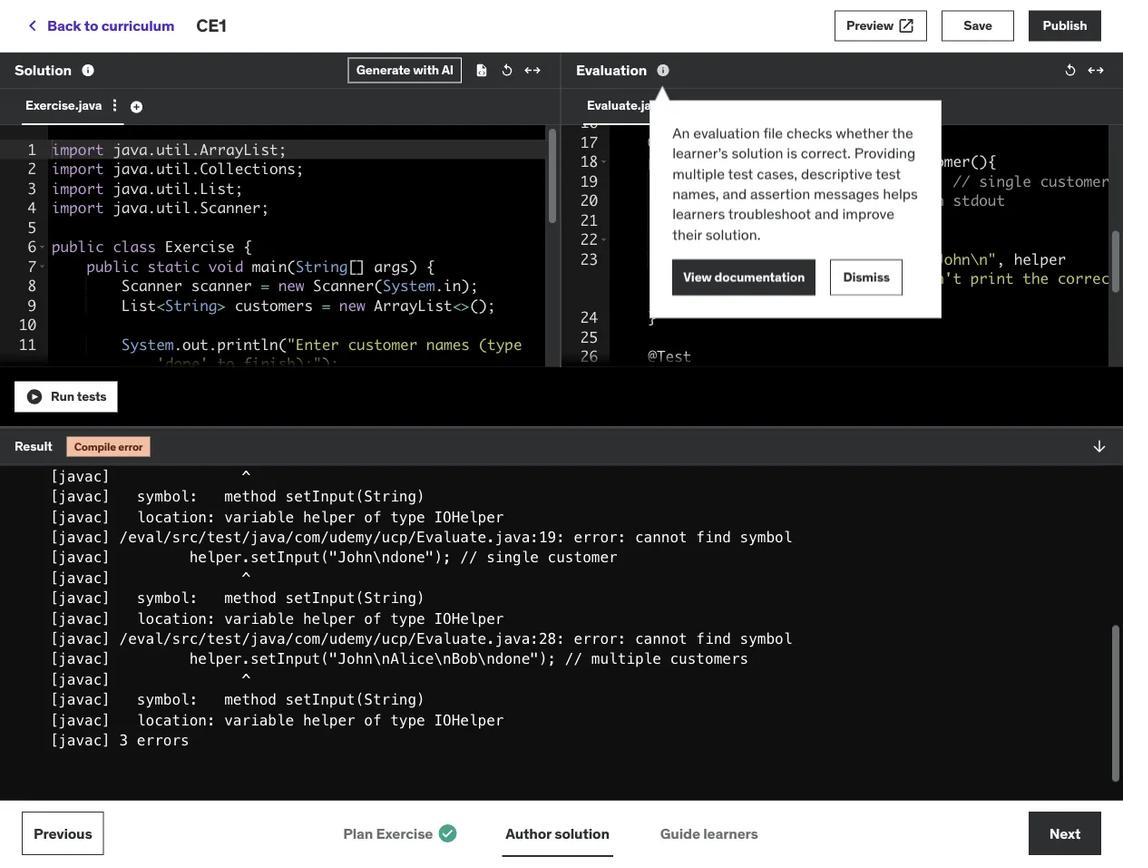 Task type: vqa. For each thing, say whether or not it's contained in the screenshot.
the Become a Certified Web Developer: HTML, CSS and JavaScript
no



Task type: describe. For each thing, give the bounding box(es) containing it.
1 symbol: from the top
[[137, 488, 198, 505]]

17
[[580, 133, 598, 151]]

medium image inside back to curriculum 'link'
[[22, 15, 44, 37]]

is
[[787, 144, 797, 162]]

helper.setinput("john\nalice\nbob\ndone");
[[189, 650, 556, 668]]

3 variable from the top
[[224, 711, 294, 729]]

unchecked
[[705, 305, 783, 322]]

2 ^ from the top
[[242, 569, 250, 586]]

1 helper from the top
[[303, 508, 355, 525]]

ai
[[441, 62, 454, 78]]

evaluate.java button
[[583, 87, 668, 123]]

0 vertical spatial /eval/build/main
[[233, 264, 373, 282]]

troubleshoot
[[728, 205, 811, 223]]

small image inside run tests button
[[25, 388, 44, 406]]

1 vertical spatial to
[[338, 285, 355, 302]]

18
[[580, 152, 598, 171]]

solution.
[[706, 225, 761, 244]]

run
[[51, 388, 74, 405]]

plan
[[343, 824, 373, 843]]

/eval/src/test/java/com/udemy/ucp/evaluate.java:19:
[[119, 529, 565, 546]]

details.
[[486, 325, 556, 343]]

1 test from the left
[[728, 164, 753, 183]]

2 error: from the top
[[574, 529, 626, 546]]

compile
[[74, 439, 116, 453]]

27
[[580, 367, 598, 385]]

8
[[28, 277, 36, 295]]

view documentation link
[[672, 259, 816, 296]]

1 variable from the top
[[224, 508, 294, 525]]

1 vertical spatial medium image
[[437, 823, 458, 845]]

uses
[[661, 305, 696, 322]]

2 cannot from the top
[[635, 529, 687, 546]]

12 [javac] from the top
[[49, 569, 111, 586]]

3 symbol: from the top
[[137, 691, 198, 708]]

25
[[580, 328, 598, 346]]

file
[[763, 123, 783, 142]]

documentation
[[714, 269, 805, 285]]

1 horizontal spatial small image
[[523, 61, 542, 79]]

20
[[580, 191, 598, 210]]

2 method from the top
[[224, 590, 277, 607]]

3 location: from the top
[[137, 711, 215, 729]]

3 find from the top
[[696, 630, 731, 647]]

1 horizontal spatial and
[[815, 205, 839, 223]]

3 type from the top
[[390, 711, 425, 729]]

correct.
[[801, 144, 851, 162]]

21
[[580, 211, 598, 229]]

2 symbol from the top
[[740, 529, 792, 546]]

evaluation
[[693, 123, 760, 142]]

improve
[[842, 205, 894, 223]]

2 helper from the top
[[303, 610, 355, 627]]

with inside the compile: [mkdir] created dir: /eval/build/main [javac] compiling 3 source files to /eval/build/main [javac] note: /eval/src/main/java/com/udemy/ucp/evaluationhelper.java uses unchecked or unsafe operations. [javac] note: recompile with -xlint:unchecked for details. test-compile: [mkdir] created dir: /eval/build/test [javac] compiling 3 source files to /eval/build/test [javac] /eval/src/test/java/com/udemy/ucp/evaluate.java:10: error: cannot find symbol [javac]         helper.setinput(""); // empty input [javac]               ^ [javac]   symbol:   method setinput(string) [javac]   location: variable helper of type iohelper [javac] /eval/src/test/java/com/udemy/ucp/evaluate.java:19: error: cannot find symbol [javac]         helper.setinput("john\ndone"); // single customer [javac]               ^ [javac]   symbol:   method setinput(string) [javac]   location: variable helper of type iohelper [javac] /eval/src/test/java/com/udemy/ucp/evaluate.java:28: error: cannot find symbol [javac]         helper.setinput("john\nalice\nbob\ndone"); // multiple customers [javac]               ^ [javac]   symbol:   method setinput(string) [javac]   location: variable helper of type iohelper [javac] 3 errors
[[259, 325, 294, 343]]

author
[[506, 824, 551, 843]]

to inside 'link'
[[84, 16, 98, 35]]

error
[[118, 439, 143, 453]]

1 find from the top
[[696, 427, 731, 444]]

helper.setinput("");
[[189, 447, 364, 465]]

2 symbol: from the top
[[137, 590, 198, 607]]

2
[[28, 160, 36, 178]]

2 vertical spatial //
[[565, 650, 583, 668]]

2 xsmall image from the left
[[500, 63, 514, 78]]

exercise.java tab panel
[[22, 125, 124, 140]]

exercise
[[376, 824, 433, 843]]

1 cannot from the top
[[635, 427, 687, 444]]

10
[[19, 316, 36, 334]]

5 [javac] from the top
[[49, 427, 111, 444]]

1 dir: from the top
[[189, 264, 224, 282]]

view documentation
[[683, 269, 805, 285]]

11
[[19, 335, 36, 353]]

dismiss
[[843, 269, 890, 285]]

15 [javac] from the top
[[49, 630, 111, 647]]

solution
[[15, 61, 72, 79]]

input
[[451, 447, 495, 465]]

11 [javac] from the top
[[49, 549, 111, 566]]

3 iohelper from the top
[[434, 711, 504, 729]]

guide learners
[[660, 824, 758, 843]]

guide learners button
[[657, 812, 762, 855]]

19
[[580, 172, 598, 190]]

1 vertical spatial /eval/build/test
[[364, 407, 504, 424]]

3 [javac] from the top
[[49, 325, 111, 343]]

multiple inside an evaluation file checks whether the learner's solution is correct. providing multiple test cases, descriptive test names, and assertion messages helps learners troubleshoot and improve their solution.
[[672, 164, 725, 183]]

helps
[[883, 184, 918, 203]]

16 [javac] from the top
[[49, 650, 111, 668]]

exercise.java
[[25, 97, 102, 113]]

1 symbol from the top
[[740, 427, 792, 444]]

dismiss button
[[830, 259, 903, 296]]

6
[[28, 238, 36, 256]]

errors
[[137, 732, 189, 749]]

2 [mkdir] from the top
[[49, 386, 111, 404]]

/eval/src/test/java/com/udemy/ucp/evaluate.java:10:
[[119, 427, 565, 444]]

0 vertical spatial compile:
[[15, 244, 84, 261]]

16 17
[[580, 113, 598, 151]]

messages
[[814, 184, 879, 203]]

4 [javac] from the top
[[49, 407, 111, 424]]

next button
[[1029, 812, 1101, 855]]

1 [javac] from the top
[[49, 285, 111, 302]]

4
[[28, 199, 36, 217]]

3 method from the top
[[224, 691, 277, 708]]

their
[[672, 225, 702, 244]]

guide
[[660, 824, 700, 843]]

3 up recompile
[[207, 285, 215, 302]]

multiple inside the compile: [mkdir] created dir: /eval/build/main [javac] compiling 3 source files to /eval/build/main [javac] note: /eval/src/main/java/com/udemy/ucp/evaluationhelper.java uses unchecked or unsafe operations. [javac] note: recompile with -xlint:unchecked for details. test-compile: [mkdir] created dir: /eval/build/test [javac] compiling 3 source files to /eval/build/test [javac] /eval/src/test/java/com/udemy/ucp/evaluate.java:10: error: cannot find symbol [javac]         helper.setinput(""); // empty input [javac]               ^ [javac]   symbol:   method setinput(string) [javac]   location: variable helper of type iohelper [javac] /eval/src/test/java/com/udemy/ucp/evaluate.java:19: error: cannot find symbol [javac]         helper.setinput("john\ndone"); // single customer [javac]               ^ [javac]   symbol:   method setinput(string) [javac]   location: variable helper of type iohelper [javac] /eval/src/test/java/com/udemy/ucp/evaluate.java:28: error: cannot find symbol [javac]         helper.setinput("john\nalice\nbob\ndone"); // multiple customers [javac]               ^ [javac]   symbol:   method setinput(string) [javac]   location: variable helper of type iohelper [javac] 3 errors
[[591, 650, 661, 668]]

evaluate.java tab panel
[[583, 125, 668, 140]]

previous button
[[22, 812, 104, 855]]

back
[[47, 16, 81, 35]]

view
[[683, 269, 712, 285]]

plan exercise button
[[339, 812, 437, 855]]

run tests
[[51, 388, 107, 405]]

14 [javac] from the top
[[49, 610, 111, 627]]

3 ^ from the top
[[242, 671, 250, 688]]

2 vertical spatial small image
[[1090, 438, 1109, 456]]

8 9 10 11
[[19, 277, 36, 353]]

info button image
[[81, 63, 95, 78]]

9 [javac] from the top
[[49, 508, 111, 525]]

compile error
[[74, 439, 143, 453]]

1 horizontal spatial xsmall image
[[1063, 63, 1078, 78]]

1 [mkdir] from the top
[[49, 264, 111, 282]]

generate with ai button
[[348, 58, 462, 83]]

1 compiling from the top
[[119, 285, 198, 302]]

customer
[[548, 549, 617, 566]]

author solution tab panel
[[339, 857, 784, 866]]

/eval/src/test/java/com/udemy/ucp/evaluate.java:28:
[[119, 630, 565, 647]]

2 of from the top
[[364, 610, 382, 627]]

1 iohelper from the top
[[434, 508, 504, 525]]

13 [javac] from the top
[[49, 590, 111, 607]]

0 vertical spatial /eval/build/test
[[233, 386, 373, 404]]

3 setinput(string) from the top
[[285, 691, 425, 708]]

1 vertical spatial //
[[460, 549, 478, 566]]

2 variable from the top
[[224, 610, 294, 627]]

back to curriculum link
[[22, 10, 174, 41]]

0 horizontal spatial //
[[373, 447, 390, 465]]

2 test from the left
[[876, 164, 901, 183]]

1 vertical spatial xsmall image
[[129, 100, 144, 114]]

previous
[[34, 824, 92, 843]]

or
[[792, 305, 810, 322]]

ce1
[[196, 15, 226, 36]]

3 cannot from the top
[[635, 630, 687, 647]]

1 method from the top
[[224, 488, 277, 505]]

generate with ai
[[356, 62, 454, 78]]

customers
[[670, 650, 749, 668]]

22
[[580, 230, 598, 249]]

8 [javac] from the top
[[49, 488, 111, 505]]

solution inside an evaluation file checks whether the learner's solution is correct. providing multiple test cases, descriptive test names, and assertion messages helps learners troubleshoot and improve their solution.
[[732, 144, 783, 162]]

next
[[1049, 824, 1081, 843]]

1 type from the top
[[390, 508, 425, 525]]



Task type: locate. For each thing, give the bounding box(es) containing it.
2 compiling from the top
[[119, 407, 198, 424]]

small image inside "preview" button
[[897, 17, 915, 35]]

0 horizontal spatial solution
[[554, 824, 609, 843]]

source up helper.setinput("");
[[224, 407, 277, 424]]

learner's
[[672, 144, 728, 162]]

7 [javac] from the top
[[49, 468, 111, 485]]

1 vertical spatial compiling
[[119, 407, 198, 424]]

1 error: from the top
[[574, 427, 626, 444]]

0 horizontal spatial test
[[728, 164, 753, 183]]

generate
[[356, 62, 410, 78]]

setinput(string) up /eval/src/test/java/com/udemy/ucp/evaluate.java:28:
[[285, 590, 425, 607]]

2 [javac] from the top
[[49, 305, 111, 322]]

1 vertical spatial small image
[[1087, 61, 1105, 79]]

0 vertical spatial learners
[[672, 205, 725, 223]]

1 vertical spatial error:
[[574, 529, 626, 546]]

type up helper.setinput("john\nalice\nbob\ndone");
[[390, 610, 425, 627]]

learners inside button
[[703, 824, 758, 843]]

1 vertical spatial /eval/build/main
[[364, 285, 504, 302]]

1 horizontal spatial multiple
[[672, 164, 725, 183]]

curriculum
[[101, 16, 174, 35]]

[mkdir] right 7
[[49, 264, 111, 282]]

multiple down the learner's
[[672, 164, 725, 183]]

0 vertical spatial iohelper
[[434, 508, 504, 525]]

xlint:unchecked
[[312, 325, 443, 343]]

and down messages
[[815, 205, 839, 223]]

error: down 27 at right
[[574, 427, 626, 444]]

3 up helper.setinput("");
[[207, 407, 215, 424]]

1 xsmall image from the left
[[474, 63, 489, 78]]

method
[[224, 488, 277, 505], [224, 590, 277, 607], [224, 691, 277, 708]]

an evaluation file checks whether the learner's solution is correct. providing multiple test cases, descriptive test names, and assertion messages helps learners troubleshoot and improve their solution.
[[672, 123, 918, 244]]

with inside generate with ai button
[[413, 62, 439, 78]]

0 vertical spatial type
[[390, 508, 425, 525]]

1 ^ from the top
[[242, 468, 250, 485]]

3 left errors
[[119, 732, 128, 749]]

/eval/build/test up empty
[[364, 407, 504, 424]]

0 vertical spatial small image
[[897, 17, 915, 35]]

3
[[28, 179, 36, 197], [207, 285, 215, 302], [207, 407, 215, 424], [119, 732, 128, 749]]

0 horizontal spatial xsmall image
[[474, 63, 489, 78]]

1 horizontal spatial with
[[413, 62, 439, 78]]

1 vertical spatial find
[[696, 529, 731, 546]]

operations.
[[880, 305, 976, 322]]

19 20 21
[[580, 172, 598, 229]]

compile: down 5
[[15, 244, 84, 261]]

2 vertical spatial location:
[[137, 711, 215, 729]]

2 created from the top
[[119, 386, 181, 404]]

0 vertical spatial symbol
[[740, 427, 792, 444]]

[javac]
[[49, 285, 111, 302], [49, 305, 111, 322], [49, 325, 111, 343], [49, 407, 111, 424], [49, 427, 111, 444], [49, 447, 111, 465], [49, 468, 111, 485], [49, 488, 111, 505], [49, 508, 111, 525], [49, 529, 111, 546], [49, 549, 111, 566], [49, 569, 111, 586], [49, 590, 111, 607], [49, 610, 111, 627], [49, 630, 111, 647], [49, 650, 111, 668], [49, 671, 111, 688], [49, 691, 111, 708], [49, 711, 111, 729], [49, 732, 111, 749]]

small image right preview
[[897, 17, 915, 35]]

-
[[303, 325, 312, 343]]

1 note: from the top
[[119, 305, 163, 322]]

medium image right exercise at the bottom of the page
[[437, 823, 458, 845]]

small image
[[897, 17, 915, 35], [1087, 61, 1105, 79], [106, 96, 124, 114]]

whether
[[836, 123, 889, 142]]

3 symbol from the top
[[740, 630, 792, 647]]

2 vertical spatial to
[[338, 407, 355, 424]]

0 vertical spatial dir:
[[189, 264, 224, 282]]

1 vertical spatial type
[[390, 610, 425, 627]]

0 horizontal spatial xsmall image
[[129, 100, 144, 114]]

2 vertical spatial small image
[[106, 96, 124, 114]]

0 vertical spatial method
[[224, 488, 277, 505]]

2 setinput(string) from the top
[[285, 590, 425, 607]]

type down empty
[[390, 508, 425, 525]]

1 horizontal spatial medium image
[[437, 823, 458, 845]]

for
[[451, 325, 478, 343]]

0 horizontal spatial multiple
[[591, 650, 661, 668]]

of up /eval/src/test/java/com/udemy/ucp/evaluate.java:28:
[[364, 610, 382, 627]]

of down helper.setinput("john\nalice\nbob\ndone");
[[364, 711, 382, 729]]

evaluation
[[576, 61, 647, 79]]

small image down publish button
[[1087, 61, 1105, 79]]

single
[[486, 549, 539, 566]]

23
[[580, 250, 598, 268]]

files
[[285, 285, 329, 302], [285, 407, 329, 424]]

2 vertical spatial ^
[[242, 671, 250, 688]]

1 vertical spatial cannot
[[635, 529, 687, 546]]

2 note: from the top
[[119, 325, 163, 343]]

3 error: from the top
[[574, 630, 626, 647]]

0 vertical spatial error:
[[574, 427, 626, 444]]

dir: down recompile
[[189, 386, 224, 404]]

3 helper from the top
[[303, 711, 355, 729]]

2 vertical spatial of
[[364, 711, 382, 729]]

result
[[15, 438, 52, 455]]

0 vertical spatial variable
[[224, 508, 294, 525]]

1 horizontal spatial test
[[876, 164, 901, 183]]

test down providing
[[876, 164, 901, 183]]

setinput(string) up /eval/src/test/java/com/udemy/ucp/evaluate.java:19:
[[285, 488, 425, 505]]

2 vertical spatial symbol
[[740, 630, 792, 647]]

with
[[413, 62, 439, 78], [259, 325, 294, 343]]

1 vertical spatial files
[[285, 407, 329, 424]]

names,
[[672, 184, 719, 203]]

files up /eval/src/test/java/com/udemy/ucp/evaluate.java:10:
[[285, 407, 329, 424]]

9
[[28, 296, 36, 314]]

1 vertical spatial source
[[224, 407, 277, 424]]

2 dir: from the top
[[189, 386, 224, 404]]

2 vertical spatial find
[[696, 630, 731, 647]]

medium image left back
[[22, 15, 44, 37]]

1 location: from the top
[[137, 508, 215, 525]]

0 vertical spatial compiling
[[119, 285, 198, 302]]

1 vertical spatial setinput(string)
[[285, 590, 425, 607]]

1 vertical spatial of
[[364, 610, 382, 627]]

setinput(string) down helper.setinput("john\nalice\nbob\ndone");
[[285, 691, 425, 708]]

helper up /eval/src/test/java/com/udemy/ucp/evaluate.java:19:
[[303, 508, 355, 525]]

symbol
[[740, 427, 792, 444], [740, 529, 792, 546], [740, 630, 792, 647]]

18 [javac] from the top
[[49, 691, 111, 708]]

xsmall image
[[474, 63, 489, 78], [500, 63, 514, 78]]

iohelper
[[434, 508, 504, 525], [434, 610, 504, 627], [434, 711, 504, 729]]

solution down file
[[732, 144, 783, 162]]

1 vertical spatial multiple
[[591, 650, 661, 668]]

small image up the 'exercise.java' tab panel
[[106, 96, 124, 114]]

save
[[964, 17, 992, 34]]

setinput(string)
[[285, 488, 425, 505], [285, 590, 425, 607], [285, 691, 425, 708]]

checks
[[787, 123, 832, 142]]

1 vertical spatial helper
[[303, 610, 355, 627]]

24 25 26 27
[[580, 308, 598, 385]]

type
[[390, 508, 425, 525], [390, 610, 425, 627], [390, 711, 425, 729]]

2 vertical spatial cannot
[[635, 630, 687, 647]]

compiling up 'error'
[[119, 407, 198, 424]]

2 vertical spatial iohelper
[[434, 711, 504, 729]]

exercise.java button
[[22, 87, 106, 123]]

1 2 3 4 5
[[28, 140, 36, 236]]

1 vertical spatial variable
[[224, 610, 294, 627]]

providing
[[854, 144, 916, 162]]

evaluate.java
[[587, 97, 664, 113]]

solution
[[732, 144, 783, 162], [554, 824, 609, 843]]

and right names,
[[723, 184, 747, 203]]

/eval/build/test up /eval/src/test/java/com/udemy/ucp/evaluate.java:10:
[[233, 386, 373, 404]]

2 vertical spatial symbol:
[[137, 691, 198, 708]]

2 horizontal spatial small image
[[1087, 61, 1105, 79]]

files up "-"
[[285, 285, 329, 302]]

/eval/build/main up the /eval/src/main/java/com/udemy/ucp/evaluationhelper.java
[[364, 285, 504, 302]]

1 vertical spatial method
[[224, 590, 277, 607]]

error: down customer
[[574, 630, 626, 647]]

1 vertical spatial iohelper
[[434, 610, 504, 627]]

16
[[580, 113, 598, 132]]

unsafe
[[818, 305, 871, 322]]

learners
[[672, 205, 725, 223], [703, 824, 758, 843]]

descriptive
[[801, 164, 872, 183]]

[mkdir]
[[49, 264, 111, 282], [49, 386, 111, 404]]

1 vertical spatial and
[[815, 205, 839, 223]]

2 vertical spatial error:
[[574, 630, 626, 647]]

2 vertical spatial type
[[390, 711, 425, 729]]

0 vertical spatial files
[[285, 285, 329, 302]]

author solution
[[506, 824, 609, 843]]

created
[[119, 264, 181, 282], [119, 386, 181, 404]]

compiling up recompile
[[119, 285, 198, 302]]

3 of from the top
[[364, 711, 382, 729]]

back to curriculum
[[47, 16, 174, 35]]

0 horizontal spatial and
[[723, 184, 747, 203]]

with left ai in the left of the page
[[413, 62, 439, 78]]

and
[[723, 184, 747, 203], [815, 205, 839, 223]]

to up xlint:unchecked
[[338, 285, 355, 302]]

publish button
[[1029, 10, 1101, 41]]

1 vertical spatial created
[[119, 386, 181, 404]]

symbol:
[[137, 488, 198, 505], [137, 590, 198, 607], [137, 691, 198, 708]]

the
[[892, 123, 913, 142]]

compile: up tests
[[58, 366, 128, 383]]

2 vertical spatial variable
[[224, 711, 294, 729]]

1 vertical spatial compile:
[[58, 366, 128, 383]]

save button
[[942, 10, 1014, 41]]

1 vertical spatial dir:
[[189, 386, 224, 404]]

type down helper.setinput("john\nalice\nbob\ndone");
[[390, 711, 425, 729]]

1 vertical spatial solution
[[554, 824, 609, 843]]

compile: [mkdir] created dir: /eval/build/main [javac] compiling 3 source files to /eval/build/main [javac] note: /eval/src/main/java/com/udemy/ucp/evaluationhelper.java uses unchecked or unsafe operations. [javac] note: recompile with -xlint:unchecked for details. test-compile: [mkdir] created dir: /eval/build/test [javac] compiling 3 source files to /eval/build/test [javac] /eval/src/test/java/com/udemy/ucp/evaluate.java:10: error: cannot find symbol [javac]         helper.setinput(""); // empty input [javac]               ^ [javac]   symbol:   method setinput(string) [javac]   location: variable helper of type iohelper [javac] /eval/src/test/java/com/udemy/ucp/evaluate.java:19: error: cannot find symbol [javac]         helper.setinput("john\ndone"); // single customer [javac]               ^ [javac]   symbol:   method setinput(string) [javac]   location: variable helper of type iohelper [javac] /eval/src/test/java/com/udemy/ucp/evaluate.java:28: error: cannot find symbol [javac]         helper.setinput("john\nalice\nbob\ndone"); // multiple customers [javac]               ^ [javac]   symbol:   method setinput(string) [javac]   location: variable helper of type iohelper [javac] 3 errors
[[15, 244, 976, 749]]

medium image
[[22, 15, 44, 37], [437, 823, 458, 845]]

0 horizontal spatial with
[[259, 325, 294, 343]]

multiple left the customers
[[591, 650, 661, 668]]

multiple
[[672, 164, 725, 183], [591, 650, 661, 668]]

0 vertical spatial setinput(string)
[[285, 488, 425, 505]]

test left cases,
[[728, 164, 753, 183]]

to up /eval/src/test/java/com/udemy/ucp/evaluate.java:10:
[[338, 407, 355, 424]]

7
[[28, 257, 36, 275]]

to right back
[[84, 16, 98, 35]]

0 vertical spatial created
[[119, 264, 181, 282]]

variable
[[224, 508, 294, 525], [224, 610, 294, 627], [224, 711, 294, 729]]

2 location: from the top
[[137, 610, 215, 627]]

empty
[[399, 447, 443, 465]]

created up recompile
[[119, 264, 181, 282]]

created up 'error'
[[119, 386, 181, 404]]

0 horizontal spatial small image
[[25, 388, 44, 406]]

xsmall image down publish button
[[1063, 63, 1078, 78]]

author solution button
[[502, 812, 613, 855]]

2 files from the top
[[285, 407, 329, 424]]

tests
[[77, 388, 107, 405]]

of up /eval/src/test/java/com/udemy/ucp/evaluate.java:19:
[[364, 508, 382, 525]]

/eval/src/main/java/com/udemy/ucp/evaluationhelper.java
[[172, 305, 652, 322]]

0 vertical spatial small image
[[523, 61, 542, 79]]

1 files from the top
[[285, 285, 329, 302]]

helper up /eval/src/test/java/com/udemy/ucp/evaluate.java:28:
[[303, 610, 355, 627]]

helper
[[303, 508, 355, 525], [303, 610, 355, 627], [303, 711, 355, 729]]

dir: up recompile
[[189, 264, 224, 282]]

0 vertical spatial symbol:
[[137, 488, 198, 505]]

cases,
[[757, 164, 797, 183]]

2 vertical spatial helper
[[303, 711, 355, 729]]

1 created from the top
[[119, 264, 181, 282]]

0 vertical spatial multiple
[[672, 164, 725, 183]]

1 setinput(string) from the top
[[285, 488, 425, 505]]

2 horizontal spatial small image
[[1090, 438, 1109, 456]]

solution up author solution tab panel
[[554, 824, 609, 843]]

0 vertical spatial //
[[373, 447, 390, 465]]

[mkdir] down "test-"
[[49, 386, 111, 404]]

/eval/build/test
[[233, 386, 373, 404], [364, 407, 504, 424]]

19 [javac] from the top
[[49, 711, 111, 729]]

3 down '2'
[[28, 179, 36, 197]]

0 vertical spatial note:
[[119, 305, 163, 322]]

with left "-"
[[259, 325, 294, 343]]

0 vertical spatial xsmall image
[[1063, 63, 1078, 78]]

1 vertical spatial location:
[[137, 610, 215, 627]]

0 vertical spatial find
[[696, 427, 731, 444]]

error:
[[574, 427, 626, 444], [574, 529, 626, 546], [574, 630, 626, 647]]

//
[[373, 447, 390, 465], [460, 549, 478, 566], [565, 650, 583, 668]]

1 horizontal spatial xsmall image
[[500, 63, 514, 78]]

test
[[728, 164, 753, 183], [876, 164, 901, 183]]

1 vertical spatial small image
[[25, 388, 44, 406]]

preview
[[846, 17, 894, 34]]

1 vertical spatial ^
[[242, 569, 250, 586]]

run tests button
[[15, 381, 117, 412]]

helper.setinput("john\ndone");
[[189, 549, 451, 566]]

2 type from the top
[[390, 610, 425, 627]]

info button image
[[656, 63, 671, 78]]

2 iohelper from the top
[[434, 610, 504, 627]]

source
[[224, 285, 277, 302], [224, 407, 277, 424]]

solution inside 'button'
[[554, 824, 609, 843]]

error: up customer
[[574, 529, 626, 546]]

1
[[28, 140, 36, 158]]

/eval/build/main up "-"
[[233, 264, 373, 282]]

preview button
[[835, 10, 927, 41]]

6 [javac] from the top
[[49, 447, 111, 465]]

compile:
[[15, 244, 84, 261], [58, 366, 128, 383]]

0 vertical spatial cannot
[[635, 427, 687, 444]]

1 vertical spatial symbol
[[740, 529, 792, 546]]

xsmall image right exercise.java button
[[129, 100, 144, 114]]

learners inside an evaluation file checks whether the learner's solution is correct. providing multiple test cases, descriptive test names, and assertion messages helps learners troubleshoot and improve their solution.
[[672, 205, 725, 223]]

10 [javac] from the top
[[49, 529, 111, 546]]

plan exercise
[[343, 824, 433, 843]]

1 vertical spatial note:
[[119, 325, 163, 343]]

1 of from the top
[[364, 508, 382, 525]]

17 [javac] from the top
[[49, 671, 111, 688]]

0 vertical spatial helper
[[303, 508, 355, 525]]

20 [javac] from the top
[[49, 732, 111, 749]]

1 vertical spatial [mkdir]
[[49, 386, 111, 404]]

find
[[696, 427, 731, 444], [696, 529, 731, 546], [696, 630, 731, 647]]

0 vertical spatial location:
[[137, 508, 215, 525]]

0 horizontal spatial small image
[[106, 96, 124, 114]]

0 vertical spatial source
[[224, 285, 277, 302]]

2 horizontal spatial //
[[565, 650, 583, 668]]

2 find from the top
[[696, 529, 731, 546]]

2 source from the top
[[224, 407, 277, 424]]

1 horizontal spatial solution
[[732, 144, 783, 162]]

learners down names,
[[672, 205, 725, 223]]

0 vertical spatial medium image
[[22, 15, 44, 37]]

learners right guide
[[703, 824, 758, 843]]

0 vertical spatial [mkdir]
[[49, 264, 111, 282]]

xsmall image
[[1063, 63, 1078, 78], [129, 100, 144, 114]]

2 vertical spatial setinput(string)
[[285, 691, 425, 708]]

1 source from the top
[[224, 285, 277, 302]]

0 vertical spatial and
[[723, 184, 747, 203]]

24
[[580, 308, 598, 327]]

helper down helper.setinput("john\nalice\nbob\ndone");
[[303, 711, 355, 729]]

small image
[[523, 61, 542, 79], [25, 388, 44, 406], [1090, 438, 1109, 456]]

2 vertical spatial method
[[224, 691, 277, 708]]

dir:
[[189, 264, 224, 282], [189, 386, 224, 404]]

source up recompile
[[224, 285, 277, 302]]

0 vertical spatial with
[[413, 62, 439, 78]]



